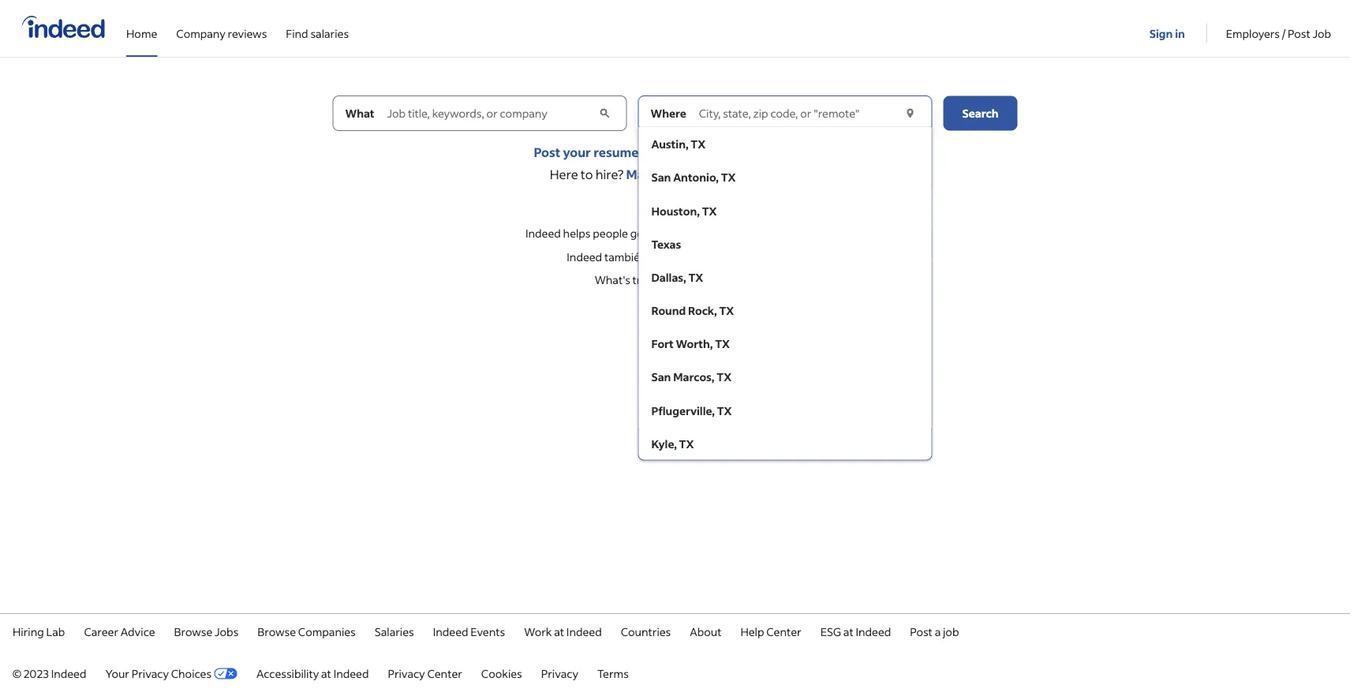 Task type: locate. For each thing, give the bounding box(es) containing it.
privacy for privacy center
[[388, 666, 425, 680]]

suggestions list box
[[638, 127, 933, 461]]

your privacy choices
[[105, 666, 212, 680]]

center right help
[[767, 624, 802, 639]]

help center
[[741, 624, 802, 639]]

resume
[[594, 144, 639, 160]]

over 16 million stories shared link
[[676, 226, 825, 241]]

san left marcos,
[[652, 370, 671, 384]]

tx down disponible in the top of the page
[[689, 270, 704, 284]]

2 privacy from the left
[[388, 666, 425, 680]]

austin,
[[652, 137, 689, 151]]

at for esg
[[844, 624, 854, 639]]

san
[[652, 170, 671, 185], [652, 370, 671, 384]]

hiring lab link
[[13, 624, 65, 639]]

privacy for privacy link
[[541, 666, 579, 680]]

tx right kyle,
[[679, 437, 694, 451]]

2 clear element from the left
[[903, 105, 918, 121]]

center
[[767, 624, 802, 639], [427, 666, 462, 680]]

indeed left helps on the top left of the page
[[526, 226, 561, 240]]

post a job link
[[910, 624, 959, 639]]

1 vertical spatial center
[[427, 666, 462, 680]]

indeed down helps on the top left of the page
[[567, 250, 602, 264]]

indeed events
[[433, 624, 505, 639]]

company
[[176, 26, 226, 40]]

0 horizontal spatial a
[[722, 144, 728, 160]]

at
[[554, 624, 564, 639], [844, 624, 854, 639], [321, 666, 331, 680]]

browse left jobs
[[174, 624, 213, 639]]

jobs
[[215, 624, 239, 639]]

job
[[1313, 26, 1332, 40]]

center down the indeed events link
[[427, 666, 462, 680]]

accessibility
[[256, 666, 319, 680]]

/
[[1283, 26, 1286, 40]]

1 privacy from the left
[[132, 666, 169, 680]]

2 san from the top
[[652, 370, 671, 384]]

main content
[[0, 96, 1351, 461]]

post up the here
[[534, 144, 561, 160]]

clear element for where
[[903, 105, 918, 121]]

1 horizontal spatial clear element
[[903, 105, 918, 121]]

post your resume - it only takes a few seconds here to hire? match with candidates today
[[534, 144, 804, 182]]

privacy link
[[541, 666, 579, 680]]

post right /
[[1288, 26, 1311, 40]]

a left job
[[935, 624, 941, 639]]

indeed down companies
[[334, 666, 369, 680]]

pflugerville, tx
[[652, 403, 732, 418]]

1 horizontal spatial center
[[767, 624, 802, 639]]

at for accessibility
[[321, 666, 331, 680]]

0 vertical spatial san
[[652, 170, 671, 185]]

1 horizontal spatial privacy
[[388, 666, 425, 680]]

2023
[[23, 666, 49, 680]]

privacy center
[[388, 666, 462, 680]]

1 vertical spatial post
[[534, 144, 561, 160]]

at right accessibility
[[321, 666, 331, 680]]

clear element
[[597, 105, 613, 121], [903, 105, 918, 121]]

post
[[1288, 26, 1311, 40], [534, 144, 561, 160], [910, 624, 933, 639]]

jobs:
[[650, 226, 674, 240]]

search button
[[944, 96, 1018, 131]]

privacy center link
[[388, 666, 462, 680]]

it
[[650, 144, 658, 160]]

help center link
[[741, 624, 802, 639]]

helps
[[563, 226, 591, 240]]

0 horizontal spatial at
[[321, 666, 331, 680]]

main content containing post your resume
[[0, 96, 1351, 461]]

a left 'few' in the right top of the page
[[722, 144, 728, 160]]

million
[[717, 226, 751, 240]]

employers / post job
[[1226, 26, 1332, 40]]

sign in
[[1150, 26, 1185, 40]]

career
[[84, 624, 118, 639]]

post for post a job
[[910, 624, 933, 639]]

at right 'work'
[[554, 624, 564, 639]]

también
[[605, 250, 647, 264]]

0 horizontal spatial privacy
[[132, 666, 169, 680]]

indeed también está disponible en
[[567, 250, 743, 264]]

browse up accessibility
[[258, 624, 296, 639]]

2 vertical spatial post
[[910, 624, 933, 639]]

job
[[943, 624, 959, 639]]

None search field
[[333, 96, 1018, 461]]

salaries
[[311, 26, 349, 40]]

a inside post your resume - it only takes a few seconds here to hire? match with candidates today
[[722, 144, 728, 160]]

What field
[[384, 96, 596, 131]]

about link
[[690, 624, 722, 639]]

0 vertical spatial center
[[767, 624, 802, 639]]

indeed right 2023
[[51, 666, 86, 680]]

events
[[471, 624, 505, 639]]

privacy right your
[[132, 666, 169, 680]]

3 privacy from the left
[[541, 666, 579, 680]]

work
[[524, 624, 552, 639]]

get
[[630, 226, 648, 240]]

people
[[593, 226, 628, 240]]

indeed down disponible in the top of the page
[[695, 273, 730, 287]]

indeed events link
[[433, 624, 505, 639]]

privacy down salaries
[[388, 666, 425, 680]]

lab
[[46, 624, 65, 639]]

2 browse from the left
[[258, 624, 296, 639]]

match with candidates today link
[[626, 166, 801, 182]]

what's
[[595, 273, 631, 287]]

san down it
[[652, 170, 671, 185]]

0 horizontal spatial clear element
[[597, 105, 613, 121]]

0 vertical spatial post
[[1288, 26, 1311, 40]]

0 horizontal spatial browse
[[174, 624, 213, 639]]

cookies link
[[481, 666, 522, 680]]

marcos,
[[673, 370, 715, 384]]

hire?
[[596, 166, 624, 182]]

clear element left search button
[[903, 105, 918, 121]]

home link
[[126, 0, 157, 54]]

esg at indeed
[[821, 624, 891, 639]]

post your resume link
[[534, 144, 639, 160]]

clear element up "resume"
[[597, 105, 613, 121]]

2 horizontal spatial at
[[844, 624, 854, 639]]

Where field
[[696, 96, 901, 131]]

clear image
[[597, 105, 613, 121]]

what's trending on indeed
[[595, 273, 730, 287]]

1 vertical spatial san
[[652, 370, 671, 384]]

1 clear element from the left
[[597, 105, 613, 121]]

pflugerville,
[[652, 403, 715, 418]]

post a job
[[910, 624, 959, 639]]

hiring
[[13, 624, 44, 639]]

privacy down 'work at indeed' link on the left bottom of the page
[[541, 666, 579, 680]]

browse companies link
[[258, 624, 356, 639]]

1 horizontal spatial a
[[935, 624, 941, 639]]

sign in link
[[1150, 1, 1188, 54]]

san antonio, tx
[[652, 170, 736, 185]]

browse for browse jobs
[[174, 624, 213, 639]]

center for privacy center
[[427, 666, 462, 680]]

in
[[1175, 26, 1185, 40]]

1 browse from the left
[[174, 624, 213, 639]]

2 horizontal spatial privacy
[[541, 666, 579, 680]]

indeed right 'work'
[[567, 624, 602, 639]]

post for post your resume - it only takes a few seconds here to hire? match with candidates today
[[534, 144, 561, 160]]

company reviews link
[[176, 0, 267, 54]]

1 horizontal spatial post
[[910, 624, 933, 639]]

indeed
[[526, 226, 561, 240], [567, 250, 602, 264], [695, 273, 730, 287], [433, 624, 468, 639], [567, 624, 602, 639], [856, 624, 891, 639], [51, 666, 86, 680], [334, 666, 369, 680]]

a
[[722, 144, 728, 160], [935, 624, 941, 639]]

find salaries
[[286, 26, 349, 40]]

en
[[728, 250, 741, 264]]

1 horizontal spatial browse
[[258, 624, 296, 639]]

0 horizontal spatial post
[[534, 144, 561, 160]]

at right esg
[[844, 624, 854, 639]]

1 san from the top
[[652, 170, 671, 185]]

1 horizontal spatial at
[[554, 624, 564, 639]]

help
[[741, 624, 764, 639]]

section
[[0, 218, 1351, 272]]

texas
[[652, 237, 681, 251]]

0 vertical spatial a
[[722, 144, 728, 160]]

post left job
[[910, 624, 933, 639]]

clear image
[[903, 105, 918, 121]]

terms
[[597, 666, 629, 680]]

countries link
[[621, 624, 671, 639]]

companies
[[298, 624, 356, 639]]

post inside post your resume - it only takes a few seconds here to hire? match with candidates today
[[534, 144, 561, 160]]

0 horizontal spatial center
[[427, 666, 462, 680]]



Task type: describe. For each thing, give the bounding box(es) containing it.
browse companies
[[258, 624, 356, 639]]

antonio,
[[673, 170, 719, 185]]

terms link
[[597, 666, 629, 680]]

career advice link
[[84, 624, 155, 639]]

está
[[649, 250, 671, 264]]

cookies
[[481, 666, 522, 680]]

countries
[[621, 624, 671, 639]]

indeed left events
[[433, 624, 468, 639]]

on
[[679, 273, 693, 287]]

tx right only
[[691, 137, 706, 151]]

employers
[[1226, 26, 1280, 40]]

houston,
[[652, 204, 700, 218]]

san for san marcos, tx
[[652, 370, 671, 384]]

esg at indeed link
[[821, 624, 891, 639]]

houston, tx
[[652, 204, 717, 218]]

about
[[690, 624, 722, 639]]

1 vertical spatial a
[[935, 624, 941, 639]]

where
[[651, 106, 687, 120]]

advice
[[121, 624, 155, 639]]

tx right pflugerville,
[[717, 403, 732, 418]]

dallas, tx
[[652, 270, 704, 284]]

kyle,
[[652, 437, 677, 451]]

san marcos, tx
[[652, 370, 732, 384]]

2 horizontal spatial post
[[1288, 26, 1311, 40]]

browse jobs link
[[174, 624, 239, 639]]

company reviews
[[176, 26, 267, 40]]

disponible
[[673, 250, 726, 264]]

reviews
[[228, 26, 267, 40]]

takes
[[688, 144, 719, 160]]

indeed helps people get jobs: over 16 million stories shared
[[526, 226, 825, 240]]

rock,
[[688, 303, 717, 318]]

with
[[667, 166, 694, 182]]

browse jobs
[[174, 624, 239, 639]]

career advice
[[84, 624, 155, 639]]

trending
[[633, 273, 677, 287]]

san for san antonio, tx
[[652, 170, 671, 185]]

only
[[660, 144, 685, 160]]

today
[[765, 166, 801, 182]]

indeed inside dropdown button
[[695, 273, 730, 287]]

over
[[676, 226, 701, 240]]

choices
[[171, 666, 212, 680]]

salaries
[[375, 624, 414, 639]]

tx up 16
[[702, 204, 717, 218]]

your
[[563, 144, 591, 160]]

tx down 'few' in the right top of the page
[[721, 170, 736, 185]]

here
[[550, 166, 578, 182]]

esg
[[821, 624, 841, 639]]

your
[[105, 666, 129, 680]]

dallas,
[[652, 270, 686, 284]]

your privacy choices link
[[105, 666, 238, 680]]

tx right marcos,
[[717, 370, 732, 384]]

fort
[[652, 337, 674, 351]]

home
[[126, 26, 157, 40]]

at for work
[[554, 624, 564, 639]]

work at indeed link
[[524, 624, 602, 639]]

few
[[731, 144, 753, 160]]

kyle, tx
[[652, 437, 694, 451]]

sign
[[1150, 26, 1173, 40]]

find
[[286, 26, 308, 40]]

worth,
[[676, 337, 713, 351]]

accessibility at indeed
[[256, 666, 369, 680]]

stories
[[753, 226, 788, 240]]

hiring lab
[[13, 624, 65, 639]]

work at indeed
[[524, 624, 602, 639]]

tx right worth,
[[715, 337, 730, 351]]

tx right rock,
[[719, 303, 734, 318]]

seconds
[[755, 144, 804, 160]]

employers / post job link
[[1226, 0, 1332, 54]]

none search field containing what
[[333, 96, 1018, 461]]

indeed right esg
[[856, 624, 891, 639]]

© 2023 indeed
[[13, 666, 86, 680]]

©
[[13, 666, 21, 680]]

clear element for what
[[597, 105, 613, 121]]

shared
[[790, 226, 825, 240]]

-
[[641, 144, 647, 160]]

section containing indeed helps people get jobs:
[[0, 218, 1351, 272]]

match
[[626, 166, 664, 182]]

what
[[345, 106, 375, 120]]

center for help center
[[767, 624, 802, 639]]

austin, tx
[[652, 137, 706, 151]]

browse for browse companies
[[258, 624, 296, 639]]



Task type: vqa. For each thing, say whether or not it's contained in the screenshot.
The Hiring Lab link
yes



